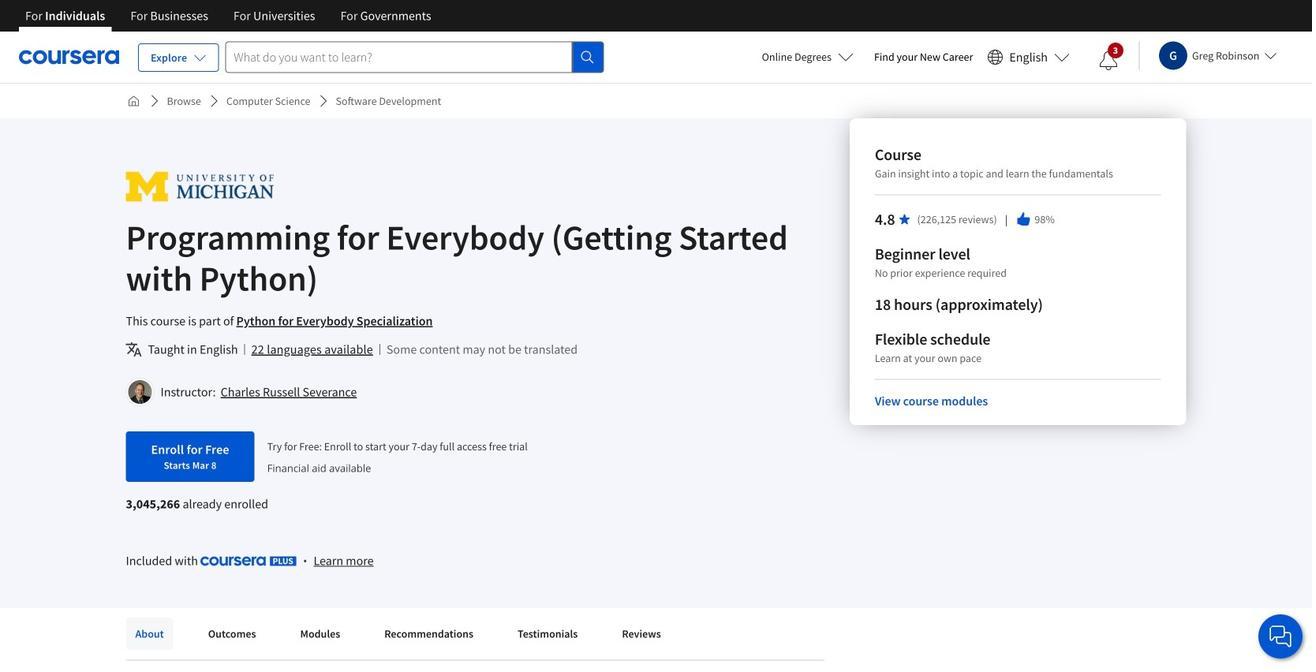 Task type: locate. For each thing, give the bounding box(es) containing it.
university of michigan image
[[126, 169, 274, 204]]

None search field
[[225, 41, 604, 73]]

What do you want to learn? text field
[[225, 41, 572, 73]]

charles russell severance image
[[128, 380, 152, 404]]



Task type: describe. For each thing, give the bounding box(es) containing it.
coursera image
[[19, 44, 119, 70]]

coursera plus image
[[201, 557, 297, 566]]

banner navigation
[[13, 0, 444, 32]]

home image
[[127, 95, 140, 107]]



Task type: vqa. For each thing, say whether or not it's contained in the screenshot.
Type To Search field
no



